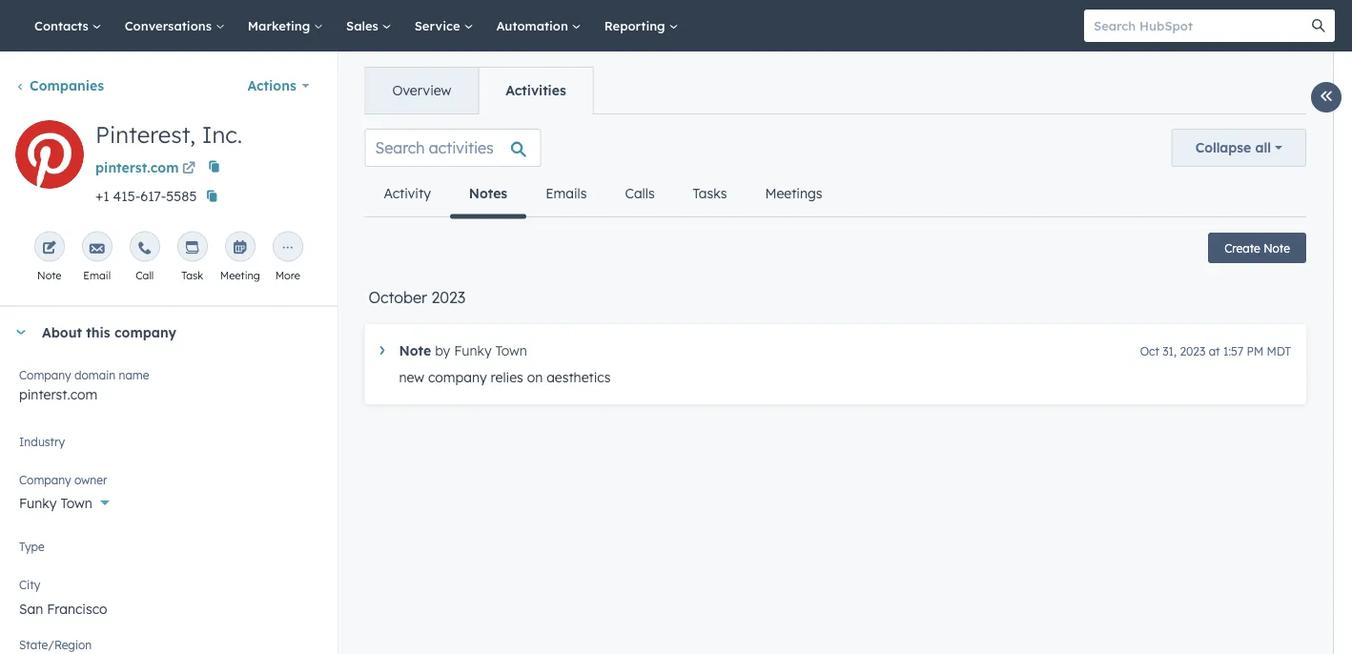 Task type: describe. For each thing, give the bounding box(es) containing it.
city
[[19, 578, 40, 592]]

conversations link
[[113, 0, 236, 52]]

call image
[[137, 241, 152, 256]]

by
[[435, 343, 451, 359]]

companies
[[30, 77, 104, 94]]

company for company owner
[[19, 473, 71, 488]]

note inside button
[[1264, 241, 1291, 255]]

create
[[1225, 241, 1261, 255]]

meeting image
[[233, 241, 248, 256]]

edit button
[[15, 120, 84, 196]]

activities
[[506, 82, 566, 99]]

about
[[42, 324, 82, 341]]

aesthetics
[[547, 369, 611, 386]]

navigation containing overview
[[365, 67, 594, 114]]

email image
[[89, 241, 105, 256]]

pinterst.com link
[[95, 153, 199, 181]]

town inside october 2023 feed
[[496, 343, 528, 359]]

617-
[[140, 187, 166, 204]]

task
[[182, 269, 203, 282]]

automation
[[497, 18, 572, 33]]

name
[[119, 368, 149, 383]]

more image
[[280, 241, 296, 256]]

industry
[[19, 435, 65, 449]]

sales
[[346, 18, 382, 33]]

State/Region text field
[[19, 649, 318, 655]]

+1
[[95, 187, 109, 204]]

notes button
[[450, 171, 527, 219]]

company inside october 2023 feed
[[428, 369, 487, 386]]

link opens in a new window image
[[182, 163, 196, 176]]

tasks
[[693, 185, 727, 202]]

new company relies on aesthetics
[[399, 369, 611, 386]]

create note
[[1225, 241, 1291, 255]]

service link
[[403, 0, 485, 52]]

company owner
[[19, 473, 107, 488]]

collapse
[[1196, 139, 1252, 156]]

create note button
[[1209, 233, 1307, 263]]

415-
[[113, 187, 140, 204]]

1:57
[[1224, 344, 1244, 358]]

service
[[415, 18, 464, 33]]

Search HubSpot search field
[[1085, 10, 1319, 42]]

company domain name pinterst.com
[[19, 368, 149, 403]]

companies link
[[15, 77, 104, 94]]

note by funky town
[[399, 343, 528, 359]]

funky town
[[19, 495, 92, 511]]

contacts
[[34, 18, 92, 33]]

collapse all
[[1196, 139, 1272, 156]]

call
[[136, 269, 154, 282]]

owner
[[74, 473, 107, 488]]

october
[[369, 288, 427, 307]]

october 2023
[[369, 288, 466, 307]]

calls
[[625, 185, 655, 202]]

pinterest, inc.
[[95, 120, 243, 149]]

pinterest,
[[95, 120, 196, 149]]

town inside popup button
[[61, 495, 92, 511]]

contacts link
[[23, 0, 113, 52]]

reporting
[[605, 18, 669, 33]]



Task type: vqa. For each thing, say whether or not it's contained in the screenshot.
Automation
yes



Task type: locate. For each thing, give the bounding box(es) containing it.
funky town button
[[19, 484, 318, 516]]

oct 31, 2023 at 1:57 pm mdt
[[1141, 344, 1292, 358]]

overview button
[[366, 68, 478, 114]]

marketing
[[248, 18, 314, 33]]

automation link
[[485, 0, 593, 52]]

state/region
[[19, 638, 92, 653]]

0 vertical spatial 2023
[[432, 288, 466, 307]]

1 horizontal spatial town
[[496, 343, 528, 359]]

company down about
[[19, 368, 71, 383]]

inc.
[[202, 120, 243, 149]]

pinterst.com inside pinterst.com link
[[95, 159, 179, 176]]

all
[[1256, 139, 1272, 156]]

collapse all button
[[1172, 129, 1307, 167]]

this
[[86, 324, 110, 341]]

0 vertical spatial town
[[496, 343, 528, 359]]

2023 right october
[[432, 288, 466, 307]]

sales link
[[335, 0, 403, 52]]

oct
[[1141, 344, 1160, 358]]

activities button
[[478, 68, 593, 114]]

2 company from the top
[[19, 473, 71, 488]]

0 horizontal spatial town
[[61, 495, 92, 511]]

2 navigation from the top
[[365, 171, 842, 219]]

1 vertical spatial pinterst.com
[[19, 386, 98, 403]]

1 vertical spatial company
[[19, 473, 71, 488]]

town
[[496, 343, 528, 359], [61, 495, 92, 511]]

on
[[527, 369, 543, 386]]

note down note icon
[[37, 269, 62, 282]]

company inside company domain name pinterst.com
[[19, 368, 71, 383]]

1 horizontal spatial company
[[428, 369, 487, 386]]

company up funky town
[[19, 473, 71, 488]]

note for note
[[37, 269, 62, 282]]

31,
[[1163, 344, 1177, 358]]

1 company from the top
[[19, 368, 71, 383]]

link opens in a new window image
[[182, 158, 196, 181]]

navigation
[[365, 67, 594, 114], [365, 171, 842, 219]]

search button
[[1303, 10, 1336, 42]]

0 horizontal spatial note
[[37, 269, 62, 282]]

town up relies
[[496, 343, 528, 359]]

1 horizontal spatial 2023
[[1181, 344, 1206, 358]]

meetings button
[[746, 171, 842, 217]]

search image
[[1313, 19, 1326, 32]]

pm
[[1247, 344, 1264, 358]]

emails button
[[527, 171, 606, 217]]

note image
[[42, 241, 57, 256]]

meeting
[[220, 269, 260, 282]]

1 vertical spatial caret image
[[380, 346, 385, 355]]

marketing link
[[236, 0, 335, 52]]

about this company
[[42, 324, 177, 341]]

funky inside october 2023 feed
[[454, 343, 492, 359]]

company
[[19, 368, 71, 383], [19, 473, 71, 488]]

reporting link
[[593, 0, 690, 52]]

caret image inside about this company dropdown button
[[15, 330, 27, 335]]

company up name
[[114, 324, 177, 341]]

1 vertical spatial note
[[37, 269, 62, 282]]

pinterst.com inside company domain name pinterst.com
[[19, 386, 98, 403]]

actions button
[[235, 67, 322, 105]]

tasks button
[[674, 171, 746, 217]]

meetings
[[766, 185, 823, 202]]

company
[[114, 324, 177, 341], [428, 369, 487, 386]]

company inside dropdown button
[[114, 324, 177, 341]]

2023
[[432, 288, 466, 307], [1181, 344, 1206, 358]]

0 vertical spatial caret image
[[15, 330, 27, 335]]

company down 'note by funky town'
[[428, 369, 487, 386]]

new
[[399, 369, 425, 386]]

caret image down october
[[380, 346, 385, 355]]

note
[[1264, 241, 1291, 255], [37, 269, 62, 282], [399, 343, 431, 359]]

funky right by on the bottom
[[454, 343, 492, 359]]

about this company button
[[0, 307, 318, 358]]

at
[[1209, 344, 1221, 358]]

actions
[[248, 77, 296, 94]]

funky inside popup button
[[19, 495, 57, 511]]

1 navigation from the top
[[365, 67, 594, 114]]

0 horizontal spatial 2023
[[432, 288, 466, 307]]

0 horizontal spatial caret image
[[15, 330, 27, 335]]

0 horizontal spatial funky
[[19, 495, 57, 511]]

note for note by funky town
[[399, 343, 431, 359]]

0 vertical spatial navigation
[[365, 67, 594, 114]]

1 horizontal spatial caret image
[[380, 346, 385, 355]]

company for company domain name pinterst.com
[[19, 368, 71, 383]]

navigation containing activity
[[365, 171, 842, 219]]

0 vertical spatial funky
[[454, 343, 492, 359]]

pinterst.com up +1 415-617-5585
[[95, 159, 179, 176]]

1 vertical spatial town
[[61, 495, 92, 511]]

activity
[[384, 185, 431, 202]]

funky
[[454, 343, 492, 359], [19, 495, 57, 511]]

1 horizontal spatial funky
[[454, 343, 492, 359]]

5585
[[166, 187, 197, 204]]

type
[[19, 540, 45, 554]]

1 vertical spatial 2023
[[1181, 344, 1206, 358]]

0 vertical spatial pinterst.com
[[95, 159, 179, 176]]

1 vertical spatial navigation
[[365, 171, 842, 219]]

overview
[[393, 82, 452, 99]]

conversations
[[125, 18, 215, 33]]

town down company owner
[[61, 495, 92, 511]]

funky down company owner
[[19, 495, 57, 511]]

note right create
[[1264, 241, 1291, 255]]

notes
[[469, 185, 508, 202]]

caret image
[[15, 330, 27, 335], [380, 346, 385, 355]]

caret image left about
[[15, 330, 27, 335]]

1 vertical spatial company
[[428, 369, 487, 386]]

pinterst.com
[[95, 159, 179, 176], [19, 386, 98, 403]]

note up new
[[399, 343, 431, 359]]

1 vertical spatial funky
[[19, 495, 57, 511]]

pinterst.com down domain
[[19, 386, 98, 403]]

2 horizontal spatial note
[[1264, 241, 1291, 255]]

0 horizontal spatial company
[[114, 324, 177, 341]]

0 vertical spatial note
[[1264, 241, 1291, 255]]

emails
[[546, 185, 587, 202]]

october 2023 feed
[[350, 114, 1322, 427]]

2023 left at
[[1181, 344, 1206, 358]]

mdt
[[1268, 344, 1292, 358]]

email
[[83, 269, 111, 282]]

domain
[[74, 368, 116, 383]]

caret image inside october 2023 feed
[[380, 346, 385, 355]]

City text field
[[19, 589, 318, 627]]

relies
[[491, 369, 524, 386]]

2 vertical spatial note
[[399, 343, 431, 359]]

activity button
[[365, 171, 450, 217]]

1 horizontal spatial note
[[399, 343, 431, 359]]

more
[[275, 269, 300, 282]]

0 vertical spatial company
[[114, 324, 177, 341]]

task image
[[185, 241, 200, 256]]

0 vertical spatial company
[[19, 368, 71, 383]]

calls button
[[606, 171, 674, 217]]

+1 415-617-5585
[[95, 187, 197, 204]]

Search activities search field
[[365, 129, 541, 167]]

navigation inside october 2023 feed
[[365, 171, 842, 219]]



